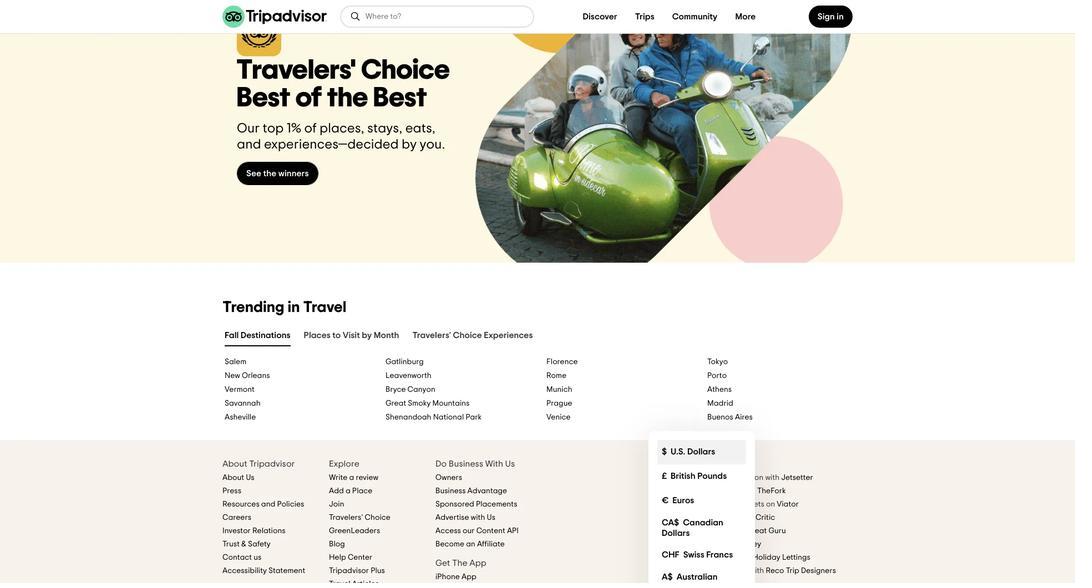 Task type: vqa. For each thing, say whether or not it's contained in the screenshot.
Do
yes



Task type: locate. For each thing, give the bounding box(es) containing it.
0 vertical spatial your
[[681, 474, 697, 482]]

by right visit
[[362, 331, 372, 340]]

0 horizontal spatial us
[[246, 474, 255, 482]]

2 horizontal spatial tripadvisor
[[649, 460, 694, 469]]

1 vertical spatial in
[[288, 300, 300, 316]]

statement
[[269, 568, 305, 575]]

rentals up the 'next'
[[716, 554, 740, 562]]

the up places,
[[327, 84, 368, 112]]

greenleaders link
[[329, 528, 380, 535]]

trips
[[635, 12, 655, 21]]

$  u.s. dollars
[[662, 448, 716, 457]]

a right add
[[346, 488, 351, 495]]

on down thefork
[[766, 501, 775, 509]]

by down eats,
[[402, 138, 417, 151]]

bryce canyon link
[[386, 386, 529, 395]]

0 vertical spatial book
[[649, 488, 667, 495]]

get up find at the bottom
[[649, 528, 662, 535]]

flipkey
[[736, 541, 761, 549]]

best
[[237, 84, 290, 112], [374, 84, 427, 112]]

on down flipkey
[[742, 554, 751, 562]]

join link
[[329, 501, 346, 509]]

see the winners link
[[237, 162, 318, 185]]

1 horizontal spatial tripadvisor
[[329, 568, 369, 575]]

owners link
[[436, 474, 462, 482]]

discover inside tripadvisor sites discover your dream destination with jetsetter book the best restaurants with thefork book tours and attraction tickets on viator read cruise reviews on cruise critic get airline seating charts on seat guru find vacation rentals on flipkey search for holiday rentals on holiday lettings plan and book your next trip with reco trip designers
[[649, 474, 679, 482]]

ca$  canadian
[[662, 519, 724, 528]]

rentals up francs
[[699, 541, 724, 549]]

list box
[[649, 432, 755, 584]]

1 horizontal spatial us
[[487, 514, 496, 522]]

tripadvisor inside tripadvisor sites discover your dream destination with jetsetter book the best restaurants with thefork book tours and attraction tickets on viator read cruise reviews on cruise critic get airline seating charts on seat guru find vacation rentals on flipkey search for holiday rentals on holiday lettings plan and book your next trip with reco trip designers
[[649, 460, 694, 469]]

thefork
[[757, 488, 786, 495]]

2 horizontal spatial the
[[668, 488, 680, 495]]

and inside "about tripadvisor about us press resources and policies careers investor relations trust & safety contact us accessibility statement"
[[261, 501, 275, 509]]

francs
[[707, 551, 733, 560]]

your down holiday
[[702, 568, 718, 575]]

iphone app
[[436, 574, 477, 581]]

Search search field
[[366, 12, 524, 22]]

the inside travelers' choice best of the best
[[327, 84, 368, 112]]

relations
[[252, 528, 286, 535]]

2 vertical spatial the
[[668, 488, 680, 495]]

venice link
[[547, 413, 690, 423]]

iphone app link
[[436, 574, 477, 581]]

and left policies
[[261, 501, 275, 509]]

sign in
[[818, 12, 844, 21]]

and inside our top 1% of places, stays, eats, and experiences—decided by you.
[[237, 138, 261, 151]]

1 horizontal spatial by
[[402, 138, 417, 151]]

with up access our content api link
[[471, 514, 485, 522]]

tripadvisor
[[249, 460, 295, 469], [649, 460, 694, 469], [329, 568, 369, 575]]

add a place link
[[329, 488, 373, 495]]

1 book from the top
[[649, 488, 667, 495]]

business up owners
[[449, 460, 483, 469]]

tripadvisor up about us link
[[249, 460, 295, 469]]

orleans
[[242, 372, 270, 380]]

plus
[[371, 568, 385, 575]]

0 horizontal spatial in
[[288, 300, 300, 316]]

0 vertical spatial dollars
[[687, 448, 716, 457]]

discover inside discover button
[[583, 12, 617, 21]]

dollars inside ca$  canadian dollars
[[662, 529, 690, 538]]

tripadvisor down $  u.s.
[[649, 460, 694, 469]]

in inside sign in link
[[837, 12, 844, 21]]

trip
[[786, 568, 800, 575]]

tab list
[[209, 326, 866, 349]]

trust & safety link
[[223, 541, 271, 549]]

and down our
[[237, 138, 261, 151]]

of inside travelers' choice best of the best
[[296, 84, 322, 112]]

eats,
[[405, 122, 436, 135]]

choice inside travelers' choice best of the best
[[361, 57, 450, 84]]

of
[[296, 84, 322, 112], [304, 122, 317, 135]]

travelers' choice experiences
[[413, 331, 533, 340]]

in for sign
[[837, 12, 844, 21]]

the right "see"
[[263, 169, 277, 178]]

lettings
[[782, 554, 811, 562]]

help
[[329, 554, 346, 562]]

advantage
[[468, 488, 507, 495]]

1 vertical spatial travelers'
[[413, 331, 451, 340]]

best up top
[[237, 84, 290, 112]]

0 vertical spatial us
[[505, 460, 515, 469]]

business down owners link
[[436, 488, 466, 495]]

investor
[[223, 528, 251, 535]]

0 vertical spatial choice
[[361, 57, 450, 84]]

of up 1%
[[296, 84, 322, 112]]

app down get the app
[[462, 574, 477, 581]]

madrid link
[[708, 399, 851, 409]]

with right trip
[[750, 568, 764, 575]]

of right 1%
[[304, 122, 317, 135]]

1 vertical spatial us
[[246, 474, 255, 482]]

1 horizontal spatial discover
[[649, 474, 679, 482]]

dollars for $  u.s. dollars
[[687, 448, 716, 457]]

choice inside button
[[453, 331, 482, 340]]

tripadvisor down help center link
[[329, 568, 369, 575]]

cruise critic link
[[731, 514, 775, 522]]

dollars up sites
[[687, 448, 716, 457]]

0 vertical spatial the
[[327, 84, 368, 112]]

travelers' inside travelers' choice best of the best
[[237, 57, 356, 84]]

1 vertical spatial discover
[[649, 474, 679, 482]]

sign in link
[[809, 6, 853, 28]]

1 vertical spatial by
[[362, 331, 372, 340]]

book
[[649, 488, 667, 495], [649, 501, 667, 509]]

1 horizontal spatial best
[[374, 84, 427, 112]]

salem
[[225, 358, 247, 366]]

access our content api link
[[436, 528, 519, 535]]

advertise
[[436, 514, 469, 522]]

your up "best"
[[681, 474, 697, 482]]

1 vertical spatial dollars
[[662, 529, 690, 538]]

about up press
[[223, 474, 244, 482]]

of inside our top 1% of places, stays, eats, and experiences—decided by you.
[[304, 122, 317, 135]]

with
[[765, 474, 780, 482], [741, 488, 756, 495], [471, 514, 485, 522], [750, 568, 764, 575]]

and
[[237, 138, 261, 151], [261, 501, 275, 509], [688, 501, 702, 509], [666, 568, 680, 575]]

book up €  euros
[[649, 488, 667, 495]]

0 horizontal spatial your
[[681, 474, 697, 482]]

an
[[466, 541, 475, 549]]

0 vertical spatial of
[[296, 84, 322, 112]]

dollars up vacation
[[662, 529, 690, 538]]

charts
[[715, 528, 738, 535]]

0 horizontal spatial discover
[[583, 12, 617, 21]]

about up about us link
[[223, 460, 247, 469]]

tokyo link
[[708, 358, 851, 367]]

2 vertical spatial travelers'
[[329, 514, 363, 522]]

us up resources
[[246, 474, 255, 482]]

buenos
[[708, 414, 734, 422]]

by inside our top 1% of places, stays, eats, and experiences—decided by you.
[[402, 138, 417, 151]]

us inside "about tripadvisor about us press resources and policies careers investor relations trust & safety contact us accessibility statement"
[[246, 474, 255, 482]]

1 vertical spatial book
[[649, 501, 667, 509]]

travelers' inside button
[[413, 331, 451, 340]]

safety
[[248, 541, 271, 549]]

us up content
[[487, 514, 496, 522]]

1 horizontal spatial get
[[649, 528, 662, 535]]

None search field
[[341, 7, 533, 27]]

canyon
[[408, 386, 436, 394]]

0 vertical spatial rentals
[[699, 541, 724, 549]]

1%
[[287, 122, 301, 135]]

0 vertical spatial about
[[223, 460, 247, 469]]

0 horizontal spatial by
[[362, 331, 372, 340]]

trips button
[[626, 6, 664, 28]]

discover left trips
[[583, 12, 617, 21]]

dollars inside a$  australian dollars
[[662, 584, 690, 584]]

a up add a place link
[[349, 474, 354, 482]]

1 vertical spatial of
[[304, 122, 317, 135]]

2 horizontal spatial us
[[505, 460, 515, 469]]

trust
[[223, 541, 240, 549]]

in left travel on the bottom
[[288, 300, 300, 316]]

tripadvisor sites discover your dream destination with jetsetter book the best restaurants with thefork book tours and attraction tickets on viator read cruise reviews on cruise critic get airline seating charts on seat guru find vacation rentals on flipkey search for holiday rentals on holiday lettings plan and book your next trip with reco trip designers
[[649, 460, 836, 575]]

places
[[304, 331, 331, 340]]

a
[[349, 474, 354, 482], [346, 488, 351, 495]]

book up read
[[649, 501, 667, 509]]

0 vertical spatial a
[[349, 474, 354, 482]]

0 vertical spatial discover
[[583, 12, 617, 21]]

fall destinations button
[[223, 328, 293, 347]]

the
[[452, 559, 468, 568]]

reco
[[766, 568, 784, 575]]

0 vertical spatial business
[[449, 460, 483, 469]]

dollars down the a$  australian
[[662, 584, 690, 584]]

the up €  euros
[[668, 488, 680, 495]]

in right sign
[[837, 12, 844, 21]]

1 horizontal spatial the
[[327, 84, 368, 112]]

€  euros
[[662, 497, 694, 506]]

fall destinations
[[225, 331, 291, 340]]

0 horizontal spatial best
[[237, 84, 290, 112]]

0 vertical spatial by
[[402, 138, 417, 151]]

£  british
[[662, 472, 696, 481]]

0 horizontal spatial get
[[436, 559, 450, 568]]

1 vertical spatial choice
[[453, 331, 482, 340]]

2 vertical spatial us
[[487, 514, 496, 522]]

destination
[[724, 474, 764, 482]]

1 vertical spatial the
[[263, 169, 277, 178]]

tab list containing fall destinations
[[209, 326, 866, 349]]

tripadvisor inside "about tripadvisor about us press resources and policies careers investor relations trust & safety contact us accessibility statement"
[[249, 460, 295, 469]]

sites
[[696, 460, 716, 469]]

travelers' for best
[[237, 57, 356, 84]]

the
[[327, 84, 368, 112], [263, 169, 277, 178], [668, 488, 680, 495]]

holiday
[[753, 554, 781, 562]]

great smoky mountains link
[[386, 399, 529, 409]]

1 vertical spatial your
[[702, 568, 718, 575]]

with up thefork
[[765, 474, 780, 482]]

1 horizontal spatial in
[[837, 12, 844, 21]]

2 vertical spatial choice
[[365, 514, 391, 522]]

0 vertical spatial travelers'
[[237, 57, 356, 84]]

ca$  canadian dollars
[[662, 519, 724, 538]]

choice
[[361, 57, 450, 84], [453, 331, 482, 340], [365, 514, 391, 522]]

1 vertical spatial a
[[346, 488, 351, 495]]

get up iphone
[[436, 559, 450, 568]]

us right with
[[505, 460, 515, 469]]

best up "stays,"
[[374, 84, 427, 112]]

1 vertical spatial about
[[223, 474, 244, 482]]

with up tickets
[[741, 488, 756, 495]]

with
[[485, 460, 503, 469]]

travelers' inside write a review add a place join travelers' choice greenleaders blog help center tripadvisor plus
[[329, 514, 363, 522]]

0 vertical spatial get
[[649, 528, 662, 535]]

cruise
[[669, 514, 691, 522]]

guru
[[769, 528, 786, 535]]

about us link
[[223, 474, 255, 482]]

by
[[402, 138, 417, 151], [362, 331, 372, 340]]

0 vertical spatial in
[[837, 12, 844, 21]]

us
[[254, 554, 262, 562]]

2 vertical spatial dollars
[[662, 584, 690, 584]]

bryce
[[386, 386, 406, 394]]

dollars for ca$  canadian dollars
[[662, 529, 690, 538]]

0 horizontal spatial tripadvisor
[[249, 460, 295, 469]]

porto
[[708, 372, 727, 380]]

discover up €  euros
[[649, 474, 679, 482]]

holiday
[[687, 554, 714, 562]]

blog
[[329, 541, 345, 549]]

add
[[329, 488, 344, 495]]

accessibility
[[223, 568, 267, 575]]

app right the
[[470, 559, 487, 568]]

tripadvisor inside write a review add a place join travelers' choice greenleaders blog help center tripadvisor plus
[[329, 568, 369, 575]]



Task type: describe. For each thing, give the bounding box(es) containing it.
great smoky mountains
[[386, 400, 470, 408]]

trending in travel
[[223, 300, 347, 316]]

discover button
[[574, 6, 626, 28]]

1 vertical spatial app
[[462, 574, 477, 581]]

and down "best"
[[688, 501, 702, 509]]

search image
[[350, 11, 361, 22]]

holiday lettings link
[[753, 554, 811, 562]]

join
[[329, 501, 344, 509]]

1 best from the left
[[237, 84, 290, 112]]

greenleaders
[[329, 528, 380, 535]]

destinations
[[241, 331, 291, 340]]

a$  australian
[[662, 573, 718, 582]]

on down charts
[[725, 541, 734, 549]]

0 horizontal spatial the
[[263, 169, 277, 178]]

place
[[352, 488, 373, 495]]

accessibility statement link
[[223, 568, 305, 575]]

flipkey link
[[736, 541, 761, 549]]

stays,
[[367, 122, 403, 135]]

restaurants
[[699, 488, 740, 495]]

seat
[[751, 528, 767, 535]]

1 horizontal spatial your
[[702, 568, 718, 575]]

blog link
[[329, 541, 345, 549]]

help center link
[[329, 554, 373, 562]]

our top 1% of places, stays, eats, and experiences—decided by you.
[[237, 122, 445, 151]]

1 about from the top
[[223, 460, 247, 469]]

the inside tripadvisor sites discover your dream destination with jetsetter book the best restaurants with thefork book tours and attraction tickets on viator read cruise reviews on cruise critic get airline seating charts on seat guru find vacation rentals on flipkey search for holiday rentals on holiday lettings plan and book your next trip with reco trip designers
[[668, 488, 680, 495]]

a$  australian dollars
[[662, 573, 718, 584]]

florence link
[[547, 358, 690, 367]]

do
[[436, 460, 447, 469]]

to
[[333, 331, 341, 340]]

owners
[[436, 474, 462, 482]]

careers link
[[223, 514, 251, 522]]

mountains
[[433, 400, 470, 408]]

with inside do business with us owners business advantage sponsored placements advertise with us access our content api become an affiliate
[[471, 514, 485, 522]]

choice for travelers' choice best of the best
[[361, 57, 450, 84]]

for
[[676, 554, 686, 562]]

and down for
[[666, 568, 680, 575]]

careers
[[223, 514, 251, 522]]

more
[[735, 12, 756, 21]]

of for the
[[296, 84, 322, 112]]

£  british pounds
[[662, 472, 727, 481]]

aires
[[735, 414, 753, 422]]

porto link
[[708, 372, 851, 381]]

park
[[466, 414, 482, 422]]

in for trending
[[288, 300, 300, 316]]

gatlinburg
[[386, 358, 424, 366]]

travel
[[303, 300, 347, 316]]

us for about
[[246, 474, 255, 482]]

0 vertical spatial app
[[470, 559, 487, 568]]

1 vertical spatial get
[[436, 559, 450, 568]]

sponsored placements link
[[436, 501, 517, 509]]

us for with
[[505, 460, 515, 469]]

of for places,
[[304, 122, 317, 135]]

content
[[476, 528, 505, 535]]

community
[[672, 12, 718, 21]]

shenandoah national park link
[[386, 413, 529, 423]]

venice
[[547, 414, 571, 422]]

shenandoah national park
[[386, 414, 482, 422]]

iphone
[[436, 574, 460, 581]]

on up charts
[[721, 514, 730, 522]]

viator
[[777, 501, 799, 509]]

1 vertical spatial rentals
[[716, 554, 740, 562]]

bryce canyon
[[386, 386, 436, 394]]

trending
[[223, 300, 284, 316]]

trip
[[736, 568, 748, 575]]

gatlinburg link
[[386, 358, 529, 367]]

new orleans
[[225, 372, 270, 380]]

sponsored
[[436, 501, 474, 509]]

viator link
[[777, 501, 799, 509]]

visit
[[343, 331, 360, 340]]

about tripadvisor about us press resources and policies careers investor relations trust & safety contact us accessibility statement
[[223, 460, 305, 575]]

placements
[[476, 501, 517, 509]]

travelers' for experiences
[[413, 331, 451, 340]]

next
[[719, 568, 734, 575]]

great
[[386, 400, 406, 408]]

reco trip designers link
[[766, 568, 836, 575]]

on down cruise
[[740, 528, 749, 535]]

tripadvisor image
[[223, 6, 327, 28]]

places to visit by month
[[304, 331, 399, 340]]

resources
[[223, 501, 260, 509]]

leavenworth
[[386, 372, 432, 380]]

get inside tripadvisor sites discover your dream destination with jetsetter book the best restaurants with thefork book tours and attraction tickets on viator read cruise reviews on cruise critic get airline seating charts on seat guru find vacation rentals on flipkey search for holiday rentals on holiday lettings plan and book your next trip with reco trip designers
[[649, 528, 662, 535]]

smoky
[[408, 400, 431, 408]]

2 about from the top
[[223, 474, 244, 482]]

center
[[348, 554, 373, 562]]

api
[[507, 528, 519, 535]]

chf  swiss francs
[[662, 551, 733, 560]]

$  u.s.
[[662, 448, 686, 457]]

attraction
[[704, 501, 740, 509]]

become
[[436, 541, 465, 549]]

rome link
[[547, 372, 690, 381]]

cruise
[[731, 514, 754, 522]]

by inside button
[[362, 331, 372, 340]]

dollars for a$  australian dollars
[[662, 584, 690, 584]]

prague link
[[547, 399, 690, 409]]

list box containing $  u.s. dollars
[[649, 432, 755, 584]]

buenos aires link
[[708, 413, 851, 423]]

reviews
[[693, 514, 719, 522]]

our
[[463, 528, 475, 535]]

write
[[329, 474, 348, 482]]

press link
[[223, 488, 241, 495]]

florence
[[547, 358, 578, 366]]

choice for travelers' choice experiences
[[453, 331, 482, 340]]

2 book from the top
[[649, 501, 667, 509]]

asheville
[[225, 414, 256, 422]]

experiences
[[484, 331, 533, 340]]

1 vertical spatial business
[[436, 488, 466, 495]]

investor relations link
[[223, 528, 286, 535]]

2 best from the left
[[374, 84, 427, 112]]

choice inside write a review add a place join travelers' choice greenleaders blog help center tripadvisor plus
[[365, 514, 391, 522]]

more button
[[727, 6, 765, 28]]

see
[[246, 169, 261, 178]]

book
[[682, 568, 700, 575]]

explore
[[329, 460, 360, 469]]



